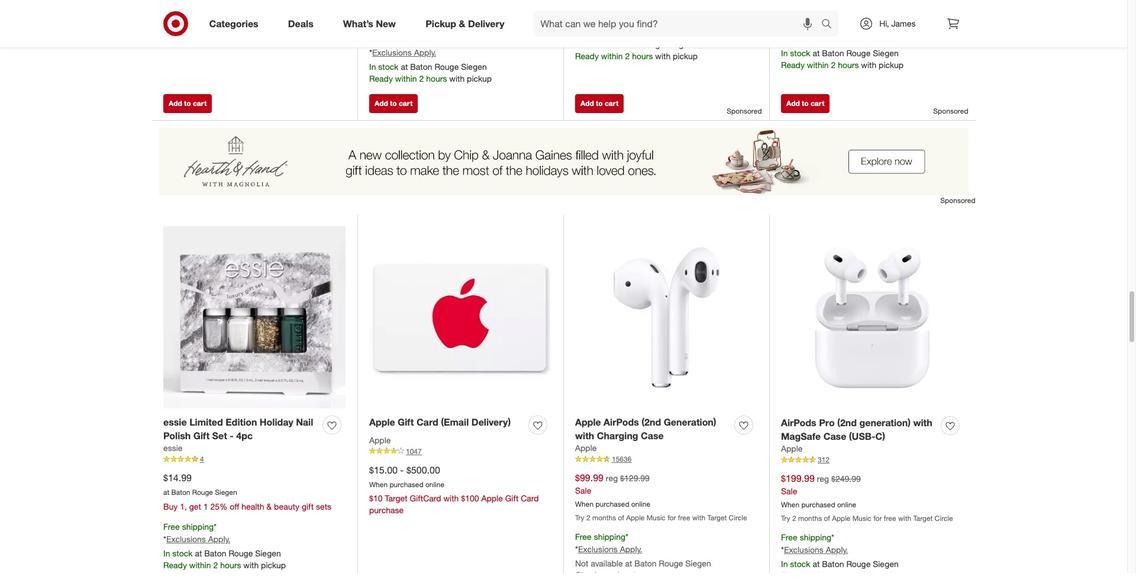 Task type: vqa. For each thing, say whether or not it's contained in the screenshot.
Girls' Crew Neck French Terry Pullover Sweatshirt - Cat & Jack™ LINK
no



Task type: locate. For each thing, give the bounding box(es) containing it.
music down $249.99
[[853, 514, 872, 523]]

- inside essie limited edition holiday nail polish gift set - 4pc
[[230, 430, 234, 441]]

new
[[376, 18, 396, 29]]

card inside apple gift card (email delivery) link
[[417, 416, 439, 428]]

apple link down magsafe
[[782, 443, 803, 455]]

sale down $99.99
[[576, 486, 592, 496]]

gift down limited
[[194, 430, 210, 441]]

$100
[[461, 494, 479, 504]]

free shipping * * exclusions apply. up available on the right of page
[[576, 532, 643, 554]]

$15.00 - $500.00 when purchased online $10 target giftcard with $100 apple gift card purchase
[[369, 464, 539, 515]]

for
[[668, 513, 676, 522], [874, 514, 883, 523]]

1 add from the left
[[169, 99, 182, 107]]

1 horizontal spatial reg
[[818, 474, 830, 484]]

0 vertical spatial essie
[[163, 416, 187, 428]]

essie limited edition holiday nail polish gift set - 4pc image
[[163, 226, 346, 409], [163, 226, 346, 409]]

cart inside save $10 in cart on recharge smart pink or black
[[426, 3, 441, 13]]

months down $199.99
[[799, 514, 823, 523]]

4 to from the left
[[802, 99, 809, 107]]

of
[[618, 513, 625, 522], [825, 514, 831, 523]]

(2nd inside "apple airpods (2nd generation) with charging case"
[[642, 416, 662, 428]]

try
[[576, 513, 585, 522], [782, 514, 791, 523]]

essie up polish
[[163, 416, 187, 428]]

& right health
[[267, 502, 272, 512]]

1 horizontal spatial for
[[874, 514, 883, 523]]

apple link up $99.99
[[576, 443, 597, 454]]

add to cart for sponsored
[[581, 99, 619, 107]]

2 horizontal spatial free shipping * * exclusions apply. in stock at  baton rouge siegen ready within 2 hours with pickup
[[782, 21, 904, 70]]

apply. inside * exclusions apply. in stock at  baton rouge siegen ready within 2 hours
[[208, 2, 231, 12]]

music inside '$199.99 reg $249.99 sale when purchased online try 2 months of apple music for free with target circle'
[[853, 514, 872, 523]]

exclusions inside * exclusions apply. in stock at  baton rouge siegen ready within 2 hours
[[166, 2, 206, 12]]

apple gift card (email delivery) image
[[369, 226, 552, 409], [369, 226, 552, 409]]

purchased inside '$199.99 reg $249.99 sale when purchased online try 2 months of apple music for free with target circle'
[[802, 501, 836, 509]]

2
[[213, 28, 218, 39], [626, 51, 630, 61], [832, 60, 836, 70], [420, 73, 424, 84], [587, 513, 591, 522], [793, 514, 797, 523], [213, 560, 218, 570]]

add for save $10 in cart on recharge smart pink or black
[[375, 99, 388, 107]]

reg down 312
[[818, 474, 830, 484]]

0 horizontal spatial &
[[267, 502, 272, 512]]

4 add from the left
[[787, 99, 800, 107]]

add to cart for save $10 in cart on recharge smart pink or black
[[375, 99, 413, 107]]

1 horizontal spatial free shipping * * exclusions apply. in stock at  baton rouge siegen ready within 2 hours with pickup
[[576, 13, 698, 61]]

target inside $15.00 - $500.00 when purchased online $10 target giftcard with $100 apple gift card purchase
[[385, 494, 408, 504]]

$10 inside $15.00 - $500.00 when purchased online $10 target giftcard with $100 apple gift card purchase
[[369, 494, 383, 504]]

1 horizontal spatial case
[[824, 430, 847, 442]]

apple gift card (email delivery) link
[[369, 415, 511, 429]]

stock
[[172, 17, 193, 27], [585, 39, 605, 49], [791, 48, 811, 58], [379, 62, 399, 72], [172, 548, 193, 558], [791, 559, 811, 569]]

apple link
[[369, 434, 391, 446], [576, 443, 597, 454], [782, 443, 803, 455]]

within inside * exclusions apply. in stock at  baton rouge siegen ready within 2 hours with pickup
[[395, 73, 417, 84]]

2 horizontal spatial apple link
[[782, 443, 803, 455]]

add to cart
[[169, 99, 207, 107], [375, 99, 413, 107], [581, 99, 619, 107], [787, 99, 825, 107]]

1 horizontal spatial -
[[400, 464, 404, 476]]

1 vertical spatial &
[[267, 502, 272, 512]]

ready inside * exclusions apply. in stock at  baton rouge siegen ready within 2 hours
[[163, 28, 187, 39]]

try for $199.99
[[782, 514, 791, 523]]

2 add to cart button from the left
[[369, 94, 418, 113]]

try down $99.99
[[576, 513, 585, 522]]

giftcard
[[410, 494, 441, 504]]

*
[[163, 2, 166, 12], [626, 13, 629, 23], [832, 21, 835, 32], [576, 25, 578, 35], [782, 34, 785, 44], [369, 47, 372, 57], [214, 522, 217, 532], [626, 532, 629, 542], [832, 533, 835, 543], [163, 534, 166, 544], [576, 544, 578, 554], [782, 545, 785, 555]]

charging
[[597, 430, 639, 441]]

essie for essie
[[163, 443, 183, 453]]

reg inside the $99.99 reg $129.99 sale when purchased online try 2 months of apple music for free with target circle
[[606, 473, 618, 483]]

gift right $100
[[506, 494, 519, 504]]

0 horizontal spatial (2nd
[[642, 416, 662, 428]]

0 horizontal spatial case
[[641, 430, 664, 441]]

to for sponsored
[[596, 99, 603, 107]]

$10 up the purchase
[[369, 494, 383, 504]]

sale inside '$199.99 reg $249.99 sale when purchased online try 2 months of apple music for free with target circle'
[[782, 486, 798, 496]]

sale
[[576, 486, 592, 496], [782, 486, 798, 496]]

of inside the $99.99 reg $129.99 sale when purchased online try 2 months of apple music for free with target circle
[[618, 513, 625, 522]]

0 horizontal spatial reg
[[606, 473, 618, 483]]

sale for $199.99
[[782, 486, 798, 496]]

music down $129.99 at right
[[647, 513, 666, 522]]

1 horizontal spatial music
[[853, 514, 872, 523]]

free shipping * * exclusions apply. up the in stock at  baton rouge siegen
[[782, 533, 849, 555]]

case for pro
[[824, 430, 847, 442]]

when
[[782, 2, 800, 11], [369, 480, 388, 489], [576, 500, 594, 509], [782, 501, 800, 509]]

1,
[[180, 502, 187, 512]]

free up the in stock at  baton rouge siegen
[[782, 533, 798, 543]]

online down $249.99
[[838, 501, 857, 509]]

purchased down $199.99
[[802, 501, 836, 509]]

target inside the $99.99 reg $129.99 sale when purchased online try 2 months of apple music for free with target circle
[[708, 513, 727, 522]]

1 vertical spatial essie
[[163, 443, 183, 453]]

hours inside * exclusions apply. in stock at  baton rouge siegen ready within 2 hours with pickup
[[426, 73, 447, 84]]

for inside the $99.99 reg $129.99 sale when purchased online try 2 months of apple music for free with target circle
[[668, 513, 676, 522]]

free right or
[[576, 13, 592, 23]]

$500.00
[[407, 464, 440, 476]]

1 horizontal spatial apple link
[[576, 443, 597, 454]]

for inside '$199.99 reg $249.99 sale when purchased online try 2 months of apple music for free with target circle'
[[874, 514, 883, 523]]

airpods up charging
[[604, 416, 639, 428]]

3 to from the left
[[596, 99, 603, 107]]

2 horizontal spatial gift
[[506, 494, 519, 504]]

target
[[385, 494, 408, 504], [708, 513, 727, 522], [914, 514, 933, 523]]

&
[[459, 18, 466, 29], [267, 502, 272, 512]]

1 horizontal spatial free shipping * * exclusions apply.
[[782, 533, 849, 555]]

target inside '$199.99 reg $249.99 sale when purchased online try 2 months of apple music for free with target circle'
[[914, 514, 933, 523]]

music
[[647, 513, 666, 522], [853, 514, 872, 523]]

cart for sponsored
[[605, 99, 619, 107]]

purchased down $129.99 at right
[[596, 500, 630, 509]]

1 horizontal spatial card
[[521, 494, 539, 504]]

1 horizontal spatial months
[[799, 514, 823, 523]]

free inside the $99.99 reg $129.99 sale when purchased online try 2 months of apple music for free with target circle
[[678, 513, 691, 522]]

2 add from the left
[[375, 99, 388, 107]]

apply. inside * exclusions apply. in stock at  baton rouge siegen ready within 2 hours with pickup
[[414, 47, 437, 57]]

1 vertical spatial $10
[[369, 494, 383, 504]]

free
[[576, 13, 592, 23], [782, 21, 798, 32], [163, 522, 180, 532], [576, 532, 592, 542], [782, 533, 798, 543]]

$249.99
[[832, 474, 861, 484]]

gift up 1047
[[398, 416, 414, 428]]

sale down $199.99
[[782, 486, 798, 496]]

essie inside essie limited edition holiday nail polish gift set - 4pc
[[163, 416, 187, 428]]

$199.99
[[782, 473, 815, 485]]

* inside * exclusions apply. in stock at  baton rouge siegen ready within 2 hours
[[163, 2, 166, 12]]

2 add to cart from the left
[[375, 99, 413, 107]]

when inside '$199.99 reg $249.99 sale when purchased online try 2 months of apple music for free with target circle'
[[782, 501, 800, 509]]

apple link up the $15.00
[[369, 434, 391, 446]]

3 add to cart button from the left
[[576, 94, 624, 113]]

reg inside '$199.99 reg $249.99 sale when purchased online try 2 months of apple music for free with target circle'
[[818, 474, 830, 484]]

reg
[[606, 473, 618, 483], [818, 474, 830, 484]]

hi,
[[880, 18, 890, 28]]

exclusions apply. button
[[166, 2, 231, 14], [578, 25, 643, 36], [785, 33, 849, 45], [372, 47, 437, 59], [166, 534, 231, 545], [578, 544, 643, 555], [785, 544, 849, 556]]

when down $99.99
[[576, 500, 594, 509]]

rouge inside $14.99 at baton rouge siegen buy 1, get 1 25% off health & beauty gift sets
[[192, 488, 213, 497]]

apple
[[369, 416, 395, 428], [576, 416, 601, 428], [369, 435, 391, 445], [576, 443, 597, 453], [782, 444, 803, 454], [482, 494, 503, 504], [627, 513, 645, 522], [833, 514, 851, 523]]

$10 left in
[[402, 3, 415, 13]]

(2nd right pro
[[838, 417, 857, 429]]

for up not available at baton rouge siegen at the bottom right
[[668, 513, 676, 522]]

2 essie from the top
[[163, 443, 183, 453]]

of down $129.99 at right
[[618, 513, 625, 522]]

3 add from the left
[[581, 99, 594, 107]]

1 horizontal spatial target
[[708, 513, 727, 522]]

essie
[[163, 416, 187, 428], [163, 443, 183, 453]]

with inside * exclusions apply. in stock at  baton rouge siegen ready within 2 hours with pickup
[[450, 73, 465, 84]]

essie down polish
[[163, 443, 183, 453]]

2 inside * exclusions apply. in stock at  baton rouge siegen ready within 2 hours with pickup
[[420, 73, 424, 84]]

1 vertical spatial -
[[400, 464, 404, 476]]

- right set
[[230, 430, 234, 441]]

gift
[[302, 502, 314, 512]]

- right the $15.00
[[400, 464, 404, 476]]

months inside the $99.99 reg $129.99 sale when purchased online try 2 months of apple music for free with target circle
[[593, 513, 617, 522]]

circle for airpods pro (2nd generation) with magsafe case (usb‑c)
[[935, 514, 954, 523]]

add for when purchased online
[[787, 99, 800, 107]]

online
[[838, 2, 857, 11], [426, 480, 445, 489], [632, 500, 651, 509], [838, 501, 857, 509]]

of inside '$199.99 reg $249.99 sale when purchased online try 2 months of apple music for free with target circle'
[[825, 514, 831, 523]]

0 horizontal spatial for
[[668, 513, 676, 522]]

0 horizontal spatial of
[[618, 513, 625, 522]]

airpods inside the airpods pro (2nd generation) with magsafe case (usb‑c)
[[782, 417, 817, 429]]

-
[[230, 430, 234, 441], [400, 464, 404, 476]]

0 vertical spatial card
[[417, 416, 439, 428]]

when down $199.99
[[782, 501, 800, 509]]

1 horizontal spatial circle
[[935, 514, 954, 523]]

1 horizontal spatial airpods
[[782, 417, 817, 429]]

months for $99.99
[[593, 513, 617, 522]]

apple inside the $99.99 reg $129.99 sale when purchased online try 2 months of apple music for free with target circle
[[627, 513, 645, 522]]

4 link
[[163, 454, 346, 465]]

(2nd
[[642, 416, 662, 428], [838, 417, 857, 429]]

case down pro
[[824, 430, 847, 442]]

within
[[189, 28, 211, 39], [601, 51, 623, 61], [808, 60, 829, 70], [395, 73, 417, 84], [189, 560, 211, 570]]

1 horizontal spatial sale
[[782, 486, 798, 496]]

1 add to cart from the left
[[169, 99, 207, 107]]

categories link
[[199, 11, 273, 37]]

$10 inside save $10 in cart on recharge smart pink or black
[[402, 3, 415, 13]]

4 add to cart from the left
[[787, 99, 825, 107]]

apply.
[[208, 2, 231, 12], [620, 25, 643, 35], [826, 34, 849, 44], [414, 47, 437, 57], [208, 534, 231, 544], [620, 544, 643, 554], [826, 545, 849, 555]]

apple airpods (2nd generation) with charging case
[[576, 416, 717, 441]]

purchased up search
[[802, 2, 836, 11]]

free inside '$199.99 reg $249.99 sale when purchased online try 2 months of apple music for free with target circle'
[[885, 514, 897, 523]]

baton inside * exclusions apply. in stock at  baton rouge siegen ready within 2 hours
[[204, 17, 227, 27]]

case inside "apple airpods (2nd generation) with charging case"
[[641, 430, 664, 441]]

1 horizontal spatial &
[[459, 18, 466, 29]]

try inside '$199.99 reg $249.99 sale when purchased online try 2 months of apple music for free with target circle'
[[782, 514, 791, 523]]

deals
[[288, 18, 314, 29]]

rouge
[[229, 17, 253, 27], [641, 39, 665, 49], [847, 48, 871, 58], [435, 62, 459, 72], [192, 488, 213, 497], [229, 548, 253, 558], [659, 558, 684, 569], [847, 559, 871, 569]]

cart
[[426, 3, 441, 13], [193, 99, 207, 107], [399, 99, 413, 107], [605, 99, 619, 107], [811, 99, 825, 107]]

delivery)
[[472, 416, 511, 428]]

circle for apple airpods (2nd generation) with charging case
[[729, 513, 748, 522]]

& down "recharge"
[[459, 18, 466, 29]]

0 horizontal spatial card
[[417, 416, 439, 428]]

in inside * exclusions apply. in stock at  baton rouge siegen ready within 2 hours with pickup
[[369, 62, 376, 72]]

1 horizontal spatial $10
[[402, 3, 415, 13]]

at inside * exclusions apply. in stock at  baton rouge siegen ready within 2 hours with pickup
[[401, 62, 408, 72]]

pickup
[[673, 51, 698, 61], [879, 60, 904, 70], [467, 73, 492, 84], [261, 560, 286, 570]]

holiday
[[260, 416, 294, 428]]

0 horizontal spatial target
[[385, 494, 408, 504]]

0 horizontal spatial sale
[[576, 486, 592, 496]]

sponsored
[[727, 106, 762, 115], [934, 106, 969, 115], [941, 196, 976, 205]]

circle inside '$199.99 reg $249.99 sale when purchased online try 2 months of apple music for free with target circle'
[[935, 514, 954, 523]]

for down 312 link
[[874, 514, 883, 523]]

online up search
[[838, 2, 857, 11]]

months inside '$199.99 reg $249.99 sale when purchased online try 2 months of apple music for free with target circle'
[[799, 514, 823, 523]]

1 vertical spatial card
[[521, 494, 539, 504]]

months
[[593, 513, 617, 522], [799, 514, 823, 523]]

try down $199.99
[[782, 514, 791, 523]]

ready inside * exclusions apply. in stock at  baton rouge siegen ready within 2 hours with pickup
[[369, 73, 393, 84]]

apple airpods (2nd generation) with charging case image
[[576, 226, 758, 409], [576, 226, 758, 409]]

rouge inside * exclusions apply. in stock at  baton rouge siegen ready within 2 hours with pickup
[[435, 62, 459, 72]]

free for $99.99
[[678, 513, 691, 522]]

card
[[417, 416, 439, 428], [521, 494, 539, 504]]

case inside the airpods pro (2nd generation) with magsafe case (usb‑c)
[[824, 430, 847, 442]]

airpods up magsafe
[[782, 417, 817, 429]]

months down $99.99
[[593, 513, 617, 522]]

0 vertical spatial $10
[[402, 3, 415, 13]]

1 horizontal spatial gift
[[398, 416, 414, 428]]

online up giftcard
[[426, 480, 445, 489]]

1 to from the left
[[184, 99, 191, 107]]

1 essie from the top
[[163, 416, 187, 428]]

music inside the $99.99 reg $129.99 sale when purchased online try 2 months of apple music for free with target circle
[[647, 513, 666, 522]]

months for $199.99
[[799, 514, 823, 523]]

health
[[242, 502, 264, 512]]

airpods pro (2nd generation) with magsafe case (usb‑c) image
[[782, 226, 965, 409], [782, 226, 965, 409]]

1 horizontal spatial of
[[825, 514, 831, 523]]

1 horizontal spatial (2nd
[[838, 417, 857, 429]]

2 vertical spatial gift
[[506, 494, 519, 504]]

on
[[443, 3, 453, 13]]

polish
[[163, 430, 191, 441]]

$129.99
[[621, 473, 650, 483]]

when purchased online
[[782, 2, 857, 11]]

add to cart button
[[163, 94, 212, 113], [369, 94, 418, 113], [576, 94, 624, 113], [782, 94, 830, 113]]

0 horizontal spatial -
[[230, 430, 234, 441]]

1 horizontal spatial free
[[885, 514, 897, 523]]

set
[[212, 430, 227, 441]]

airpods
[[604, 416, 639, 428], [782, 417, 817, 429]]

sale inside the $99.99 reg $129.99 sale when purchased online try 2 months of apple music for free with target circle
[[576, 486, 592, 496]]

online down $129.99 at right
[[632, 500, 651, 509]]

1 horizontal spatial try
[[782, 514, 791, 523]]

try inside the $99.99 reg $129.99 sale when purchased online try 2 months of apple music for free with target circle
[[576, 513, 585, 522]]

2 to from the left
[[390, 99, 397, 107]]

baton
[[204, 17, 227, 27], [617, 39, 639, 49], [823, 48, 845, 58], [411, 62, 433, 72], [171, 488, 190, 497], [204, 548, 227, 558], [635, 558, 657, 569], [823, 559, 845, 569]]

siegen inside $14.99 at baton rouge siegen buy 1, get 1 25% off health & beauty gift sets
[[215, 488, 237, 497]]

$199.99 reg $249.99 sale when purchased online try 2 months of apple music for free with target circle
[[782, 473, 954, 523]]

$15.00
[[369, 464, 398, 476]]

0 horizontal spatial circle
[[729, 513, 748, 522]]

0 horizontal spatial free shipping * * exclusions apply.
[[576, 532, 643, 554]]

reg for $99.99
[[606, 473, 618, 483]]

* exclusions apply. in stock at  baton rouge siegen ready within 2 hours with pickup
[[369, 47, 492, 84]]

reg down 15636
[[606, 473, 618, 483]]

0 horizontal spatial try
[[576, 513, 585, 522]]

purchased down $500.00
[[390, 480, 424, 489]]

case up 15636 link
[[641, 430, 664, 441]]

3 add to cart from the left
[[581, 99, 619, 107]]

1 add to cart button from the left
[[163, 94, 212, 113]]

$10
[[402, 3, 415, 13], [369, 494, 383, 504]]

0 horizontal spatial $10
[[369, 494, 383, 504]]

add to cart button for sponsored
[[576, 94, 624, 113]]

free down buy
[[163, 522, 180, 532]]

free down when purchased online
[[782, 21, 798, 32]]

4 add to cart button from the left
[[782, 94, 830, 113]]

siegen
[[255, 17, 281, 27], [667, 39, 693, 49], [874, 48, 899, 58], [461, 62, 487, 72], [215, 488, 237, 497], [255, 548, 281, 558], [686, 558, 712, 569], [874, 559, 899, 569]]

0 horizontal spatial months
[[593, 513, 617, 522]]

2 horizontal spatial target
[[914, 514, 933, 523]]

1 vertical spatial gift
[[194, 430, 210, 441]]

categories
[[209, 18, 259, 29]]

(2nd inside the airpods pro (2nd generation) with magsafe case (usb‑c)
[[838, 417, 857, 429]]

try for $99.99
[[576, 513, 585, 522]]

free for $199.99
[[885, 514, 897, 523]]

or
[[536, 3, 543, 13]]

0 horizontal spatial apple link
[[369, 434, 391, 446]]

(2nd left generation)
[[642, 416, 662, 428]]

when down the $15.00
[[369, 480, 388, 489]]

0 horizontal spatial free
[[678, 513, 691, 522]]

0 horizontal spatial music
[[647, 513, 666, 522]]

0 horizontal spatial airpods
[[604, 416, 639, 428]]

with inside "apple airpods (2nd generation) with charging case"
[[576, 430, 595, 441]]

0 vertical spatial -
[[230, 430, 234, 441]]

0 horizontal spatial gift
[[194, 430, 210, 441]]

of up the in stock at  baton rouge siegen
[[825, 514, 831, 523]]

apple link for airpods pro (2nd generation) with magsafe case (usb‑c)
[[782, 443, 803, 455]]

free up not
[[576, 532, 592, 542]]

search button
[[817, 11, 845, 39]]

circle inside the $99.99 reg $129.99 sale when purchased online try 2 months of apple music for free with target circle
[[729, 513, 748, 522]]

online inside $15.00 - $500.00 when purchased online $10 target giftcard with $100 apple gift card purchase
[[426, 480, 445, 489]]

apple inside '$199.99 reg $249.99 sale when purchased online try 2 months of apple music for free with target circle'
[[833, 514, 851, 523]]

add for *
[[169, 99, 182, 107]]

siegen inside * exclusions apply. in stock at  baton rouge siegen ready within 2 hours with pickup
[[461, 62, 487, 72]]

in inside * exclusions apply. in stock at  baton rouge siegen ready within 2 hours
[[163, 17, 170, 27]]



Task type: describe. For each thing, give the bounding box(es) containing it.
essie for essie limited edition holiday nail polish gift set - 4pc
[[163, 416, 187, 428]]

save $10 in cart on recharge smart pink or black
[[381, 3, 543, 25]]

2 inside the $99.99 reg $129.99 sale when purchased online try 2 months of apple music for free with target circle
[[587, 513, 591, 522]]

add to cart for when purchased online
[[787, 99, 825, 107]]

purchase
[[369, 505, 404, 515]]

siegen inside * exclusions apply. in stock at  baton rouge siegen ready within 2 hours
[[255, 17, 281, 27]]

$14.99
[[163, 472, 192, 484]]

available
[[591, 558, 623, 569]]

(2nd for generation)
[[838, 417, 857, 429]]

target for $99.99
[[708, 513, 727, 522]]

1047
[[406, 447, 422, 456]]

airpods inside "apple airpods (2nd generation) with charging case"
[[604, 416, 639, 428]]

of for $199.99
[[825, 514, 831, 523]]

4
[[200, 455, 204, 464]]

limited
[[190, 416, 223, 428]]

within inside * exclusions apply. in stock at  baton rouge siegen ready within 2 hours
[[189, 28, 211, 39]]

reg for $199.99
[[818, 474, 830, 484]]

generation)
[[664, 416, 717, 428]]

sets
[[316, 502, 332, 512]]

search
[[817, 19, 845, 31]]

2 inside '$199.99 reg $249.99 sale when purchased online try 2 months of apple music for free with target circle'
[[793, 514, 797, 523]]

* inside * exclusions apply. in stock at  baton rouge siegen ready within 2 hours with pickup
[[369, 47, 372, 57]]

when left the search button
[[782, 2, 800, 11]]

1047 link
[[369, 446, 552, 457]]

in stock at  baton rouge siegen
[[782, 559, 899, 569]]

0 horizontal spatial free shipping * * exclusions apply. in stock at  baton rouge siegen ready within 2 hours with pickup
[[163, 522, 286, 570]]

when inside the $99.99 reg $129.99 sale when purchased online try 2 months of apple music for free with target circle
[[576, 500, 594, 509]]

hours inside * exclusions apply. in stock at  baton rouge siegen ready within 2 hours
[[220, 28, 241, 39]]

add to cart button for save $10 in cart on recharge smart pink or black
[[369, 94, 418, 113]]

$14.99 at baton rouge siegen buy 1, get 1 25% off health & beauty gift sets
[[163, 472, 332, 512]]

25%
[[211, 502, 228, 512]]

what's
[[343, 18, 374, 29]]

apple link for apple gift card (email delivery)
[[369, 434, 391, 446]]

apple link for apple airpods (2nd generation) with charging case
[[576, 443, 597, 454]]

purchased inside $15.00 - $500.00 when purchased online $10 target giftcard with $100 apple gift card purchase
[[390, 480, 424, 489]]

edition
[[226, 416, 257, 428]]

with inside '$199.99 reg $249.99 sale when purchased online try 2 months of apple music for free with target circle'
[[899, 514, 912, 523]]

apple inside "apple airpods (2nd generation) with charging case"
[[576, 416, 601, 428]]

pro
[[820, 417, 835, 429]]

baton inside $14.99 at baton rouge siegen buy 1, get 1 25% off health & beauty gift sets
[[171, 488, 190, 497]]

pickup & delivery
[[426, 18, 505, 29]]

when inside $15.00 - $500.00 when purchased online $10 target giftcard with $100 apple gift card purchase
[[369, 480, 388, 489]]

airpods pro (2nd generation) with magsafe case (usb‑c) link
[[782, 416, 937, 443]]

2 inside * exclusions apply. in stock at  baton rouge siegen ready within 2 hours
[[213, 28, 218, 39]]

of for $99.99
[[618, 513, 625, 522]]

apple airpods (2nd generation) with charging case link
[[576, 415, 730, 443]]

card inside $15.00 - $500.00 when purchased online $10 target giftcard with $100 apple gift card purchase
[[521, 494, 539, 504]]

get
[[189, 502, 201, 512]]

apple inside $15.00 - $500.00 when purchased online $10 target giftcard with $100 apple gift card purchase
[[482, 494, 503, 504]]

(usb‑c)
[[850, 430, 886, 442]]

pickup
[[426, 18, 457, 29]]

magsafe
[[782, 430, 821, 442]]

beauty
[[274, 502, 300, 512]]

apple gift card (email delivery)
[[369, 416, 511, 428]]

baton inside * exclusions apply. in stock at  baton rouge siegen ready within 2 hours with pickup
[[411, 62, 433, 72]]

purchased inside the $99.99 reg $129.99 sale when purchased online try 2 months of apple music for free with target circle
[[596, 500, 630, 509]]

to for *
[[184, 99, 191, 107]]

& inside $14.99 at baton rouge siegen buy 1, get 1 25% off health & beauty gift sets
[[267, 502, 272, 512]]

to for save $10 in cart on recharge smart pink or black
[[390, 99, 397, 107]]

online inside the $99.99 reg $129.99 sale when purchased online try 2 months of apple music for free with target circle
[[632, 500, 651, 509]]

smart
[[493, 3, 516, 13]]

nail
[[296, 416, 313, 428]]

for for $99.99
[[668, 513, 676, 522]]

buy
[[163, 502, 178, 512]]

essie link
[[163, 443, 183, 454]]

sale for $99.99
[[576, 486, 592, 496]]

(email
[[441, 416, 469, 428]]

rouge inside * exclusions apply. in stock at  baton rouge siegen ready within 2 hours
[[229, 17, 253, 27]]

music for $199.99
[[853, 514, 872, 523]]

not
[[576, 558, 589, 569]]

free shipping * * exclusions apply. for $99.99
[[576, 532, 643, 554]]

add to cart button for *
[[163, 94, 212, 113]]

essie limited edition holiday nail polish gift set - 4pc link
[[163, 415, 318, 443]]

generation)
[[860, 417, 911, 429]]

deals link
[[278, 11, 328, 37]]

* exclusions apply. in stock at  baton rouge siegen ready within 2 hours
[[163, 2, 281, 39]]

advertisement region
[[152, 128, 976, 195]]

4pc
[[236, 430, 253, 441]]

$99.99 reg $129.99 sale when purchased online try 2 months of apple music for free with target circle
[[576, 472, 748, 522]]

cart for *
[[193, 99, 207, 107]]

1
[[204, 502, 208, 512]]

gift inside essie limited edition holiday nail polish gift set - 4pc
[[194, 430, 210, 441]]

music for $99.99
[[647, 513, 666, 522]]

pickup & delivery link
[[416, 11, 520, 37]]

in
[[417, 3, 424, 13]]

free shipping * * exclusions apply. for $199.99
[[782, 533, 849, 555]]

exclusions inside * exclusions apply. in stock at  baton rouge siegen ready within 2 hours with pickup
[[372, 47, 412, 57]]

save
[[381, 3, 400, 13]]

312 link
[[782, 455, 965, 465]]

(2nd for generation)
[[642, 416, 662, 428]]

pink
[[518, 3, 533, 13]]

online inside '$199.99 reg $249.99 sale when purchased online try 2 months of apple music for free with target circle'
[[838, 501, 857, 509]]

off
[[230, 502, 239, 512]]

delivery
[[468, 18, 505, 29]]

at inside $14.99 at baton rouge siegen buy 1, get 1 25% off health & beauty gift sets
[[163, 488, 169, 497]]

what's new link
[[333, 11, 411, 37]]

with inside $15.00 - $500.00 when purchased online $10 target giftcard with $100 apple gift card purchase
[[444, 494, 459, 504]]

target for $199.99
[[914, 514, 933, 523]]

pickup inside * exclusions apply. in stock at  baton rouge siegen ready within 2 hours with pickup
[[467, 73, 492, 84]]

recharge
[[455, 3, 491, 13]]

- inside $15.00 - $500.00 when purchased online $10 target giftcard with $100 apple gift card purchase
[[400, 464, 404, 476]]

add to cart for *
[[169, 99, 207, 107]]

essie limited edition holiday nail polish gift set - 4pc
[[163, 416, 313, 441]]

stock inside * exclusions apply. in stock at  baton rouge siegen ready within 2 hours
[[172, 17, 193, 27]]

airpods pro (2nd generation) with magsafe case (usb‑c)
[[782, 417, 933, 442]]

What can we help you find? suggestions appear below search field
[[534, 11, 825, 37]]

cart for save $10 in cart on recharge smart pink or black
[[399, 99, 413, 107]]

15636 link
[[576, 454, 758, 465]]

0 vertical spatial &
[[459, 18, 466, 29]]

$99.99
[[576, 472, 604, 484]]

312
[[818, 456, 830, 464]]

for for $199.99
[[874, 514, 883, 523]]

what's new
[[343, 18, 396, 29]]

james
[[892, 18, 916, 28]]

add to cart button for when purchased online
[[782, 94, 830, 113]]

15636
[[612, 455, 632, 464]]

not available at baton rouge siegen
[[576, 558, 712, 569]]

0 vertical spatial gift
[[398, 416, 414, 428]]

with inside the airpods pro (2nd generation) with magsafe case (usb‑c)
[[914, 417, 933, 429]]

to for when purchased online
[[802, 99, 809, 107]]

gift inside $15.00 - $500.00 when purchased online $10 target giftcard with $100 apple gift card purchase
[[506, 494, 519, 504]]

add for sponsored
[[581, 99, 594, 107]]

cart for when purchased online
[[811, 99, 825, 107]]

at inside * exclusions apply. in stock at  baton rouge siegen ready within 2 hours
[[195, 17, 202, 27]]

case for airpods
[[641, 430, 664, 441]]

black
[[381, 15, 401, 25]]

stock inside * exclusions apply. in stock at  baton rouge siegen ready within 2 hours with pickup
[[379, 62, 399, 72]]

hi, james
[[880, 18, 916, 28]]

with inside the $99.99 reg $129.99 sale when purchased online try 2 months of apple music for free with target circle
[[693, 513, 706, 522]]



